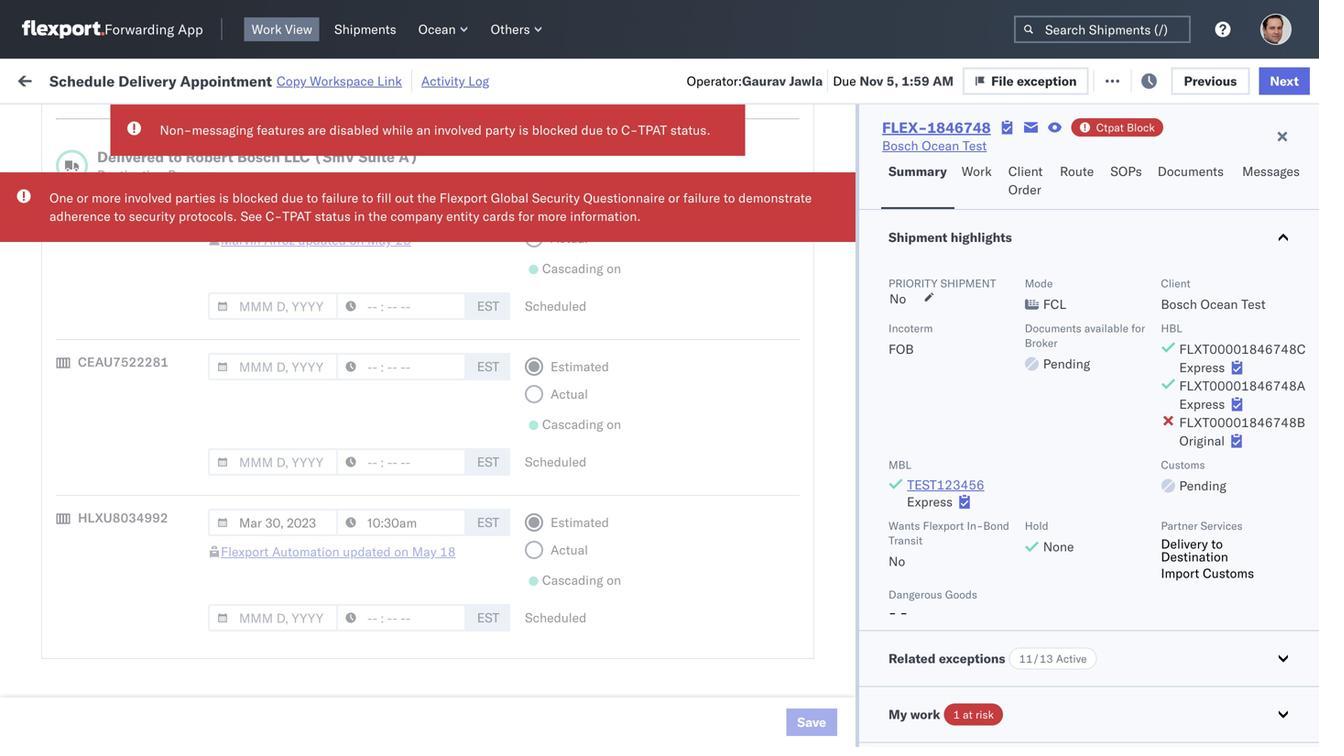 Task type: locate. For each thing, give the bounding box(es) containing it.
pickup down confirm delivery 'button'
[[100, 577, 139, 593]]

risk for 1 at risk
[[976, 708, 995, 721]]

from inside confirm pickup from los angeles, ca
[[135, 496, 162, 512]]

4 ceau7522281, from the top
[[1129, 345, 1223, 361]]

delivery down hlxu8034992
[[92, 546, 139, 562]]

0 horizontal spatial c-
[[266, 208, 282, 224]]

from down ceau7522281
[[143, 416, 169, 432]]

from left rotterdam,
[[143, 698, 169, 714]]

1 horizontal spatial the
[[418, 190, 436, 206]]

bookings test consignee
[[799, 587, 945, 603]]

import up ready
[[154, 71, 196, 87]]

dec for 24,
[[382, 547, 406, 563]]

account down related
[[894, 668, 942, 684]]

no right snoozed at the left top of the page
[[430, 114, 444, 127]]

flexport left automation
[[221, 544, 269, 560]]

schedule pickup from rotterdam, netherlands
[[42, 698, 238, 732]]

ca inside confirm pickup from los angeles, ca
[[42, 515, 60, 531]]

test123456 up flxt00001846748c
[[1248, 305, 1320, 321]]

1 : from the left
[[131, 114, 135, 127]]

mmm d, yyyy text field for second -- : -- -- text field from the top of the page
[[208, 353, 338, 380]]

los inside confirm pickup from los angeles, ca
[[165, 496, 186, 512]]

1 vertical spatial pm
[[334, 627, 354, 643]]

0 horizontal spatial vandelay
[[680, 184, 733, 200]]

MMM D, YYYY text field
[[208, 197, 338, 225], [208, 292, 338, 320], [208, 353, 338, 380], [208, 509, 338, 536], [208, 604, 338, 632]]

1 vertical spatial lagerfeld
[[983, 668, 1038, 684]]

0 vertical spatial 2023
[[429, 587, 461, 603]]

test right the save
[[866, 708, 890, 724]]

1 estimated from the top
[[551, 203, 610, 219]]

2 vertical spatial schedule delivery appointment button
[[42, 626, 225, 646]]

los for second schedule pickup from los angeles, ca button from the bottom of the page
[[173, 416, 193, 432]]

ceau7522281, hlxu6269489, up flxt00001846748c
[[1129, 304, 1320, 320]]

upload customs clearance documents link down ceau7522281
[[42, 374, 260, 411]]

client up order
[[1009, 163, 1044, 179]]

dec
[[382, 466, 406, 482], [381, 506, 405, 522], [382, 547, 406, 563]]

schedule for schedule delivery appointment button for 1:59 am cst, dec 14, 2022
[[42, 465, 96, 481]]

2 -- : -- -- text field from the top
[[336, 448, 467, 476]]

2 horizontal spatial for
[[1132, 321, 1146, 335]]

5 schedule pickup from los angeles, ca link from the top
[[42, 576, 260, 613]]

1 lhuu7894563, from the top
[[1129, 425, 1224, 441]]

client inside "button"
[[680, 150, 710, 164]]

appointment up confirm pickup from los angeles, ca link
[[150, 465, 225, 481]]

-- : -- -- text field up 6:00 pm cst, dec 23, 2022
[[336, 448, 467, 476]]

0 vertical spatial destination
[[97, 167, 165, 183]]

1 vertical spatial involved
[[124, 190, 172, 206]]

0 vertical spatial involved
[[434, 122, 482, 138]]

11 ocean fcl from the top
[[561, 587, 625, 603]]

6:00
[[295, 506, 323, 522]]

cst, for 1:59 am cst, dec 14, 2022
[[350, 466, 379, 482]]

1 horizontal spatial work
[[252, 21, 282, 37]]

non-messaging features are disabled while an involved party is blocked due to c-tpat status.
[[160, 122, 711, 138]]

1 horizontal spatial failure
[[684, 190, 721, 206]]

messaging
[[192, 122, 254, 138]]

1 scheduled from the top
[[525, 298, 587, 314]]

0 vertical spatial schedule delivery appointment button
[[42, 303, 225, 323]]

clearance for upload customs clearance documents link related to second upload customs clearance documents "button"
[[142, 375, 201, 391]]

flexport inside wants flexport in-bond transit no
[[924, 519, 965, 533]]

est for hlxu8034992 -- : -- -- text box
[[477, 610, 500, 626]]

upload customs clearance documents link for second upload customs clearance documents "button"
[[42, 374, 260, 411]]

lagerfeld up 11/13
[[983, 627, 1038, 643]]

2 resize handle column header from the left
[[466, 142, 488, 747]]

ceau7522281, hlxu6269489, up flxt00001846748a
[[1129, 345, 1320, 361]]

delivery up confirm pickup from los angeles, ca at the bottom left of page
[[100, 465, 147, 481]]

2 schedule pickup from los angeles, ca link from the top
[[42, 253, 260, 290]]

flex-2395849
[[1012, 184, 1107, 200]]

angeles, for 5th schedule pickup from los angeles, ca button
[[197, 577, 247, 593]]

cards
[[483, 208, 515, 224]]

lhuu7894563, uetu5238478
[[1129, 425, 1317, 441], [1129, 466, 1317, 482], [1129, 506, 1317, 522], [1129, 546, 1317, 562]]

0 vertical spatial may
[[368, 232, 392, 248]]

3 lhuu7894563, uetu5238478 from the top
[[1129, 506, 1317, 522]]

1 schedule delivery appointment link from the top
[[42, 303, 225, 321]]

-- : -- -- text field down 13, at left bottom
[[336, 604, 467, 632]]

tpat
[[639, 122, 668, 138], [282, 208, 312, 224]]

1 horizontal spatial is
[[519, 122, 529, 138]]

flex-1846748 button
[[983, 220, 1111, 245], [983, 220, 1111, 245], [983, 260, 1111, 286], [983, 260, 1111, 286], [983, 300, 1111, 326], [983, 300, 1111, 326], [983, 341, 1111, 366], [983, 341, 1111, 366]]

my down related
[[889, 706, 908, 722]]

is inside one or more involved parties is blocked due to failure to fill out the flexport global security questionnaire or failure to demonstrate adherence to security protocols. see c-tpat status in the company entity cards for more information.
[[219, 190, 229, 206]]

clearance for upload customs clearance documents link related to first upload customs clearance documents "button"
[[142, 174, 201, 190]]

test inside "link"
[[963, 137, 988, 154]]

2130387 down active
[[1051, 668, 1107, 684]]

account left "1"
[[894, 708, 942, 724]]

3 actual from the top
[[551, 542, 589, 558]]

-- : -- -- text field down 23
[[336, 292, 467, 320]]

jan for 23,
[[389, 627, 410, 643]]

appointment for 1:59 am cst, dec 14, 2022
[[150, 465, 225, 481]]

1 flex-2130387 from the top
[[1012, 627, 1107, 643]]

2 scheduled from the top
[[525, 454, 587, 470]]

nov
[[860, 73, 884, 89], [383, 224, 407, 240], [383, 305, 407, 321], [383, 345, 407, 361]]

out
[[395, 190, 414, 206]]

1 2130387 from the top
[[1051, 627, 1107, 643]]

snoozed : no
[[379, 114, 444, 127]]

schedule delivery appointment button
[[42, 303, 225, 323], [42, 464, 225, 484], [42, 626, 225, 646]]

3 ocean fcl from the top
[[561, 264, 625, 280]]

express up flxt00001846748a
[[1180, 359, 1226, 375]]

flex-1889466 down hold
[[1012, 547, 1107, 563]]

1 schedule delivery appointment button from the top
[[42, 303, 225, 323]]

schedule delivery appointment link up ceau7522281
[[42, 303, 225, 321]]

confirm for confirm pickup from los angeles, ca
[[42, 496, 89, 512]]

file exception up flex id 'button'
[[992, 73, 1078, 89]]

1 vertical spatial 2130387
[[1051, 668, 1107, 684]]

2 uetu5238478 from the top
[[1227, 466, 1317, 482]]

23, for dec
[[409, 506, 429, 522]]

ca for confirm pickup from los angeles, ca button
[[42, 515, 60, 531]]

test123456 for schedule delivery appointment
[[1248, 305, 1320, 321]]

1846748 up available
[[1051, 264, 1107, 280]]

upload for second upload customs clearance documents "button"
[[42, 375, 84, 391]]

2 hlxu6269489, from the top
[[1227, 264, 1320, 280]]

cascading on
[[543, 260, 622, 276], [543, 416, 622, 432], [543, 572, 622, 588]]

entity
[[447, 208, 480, 224]]

1 horizontal spatial or
[[669, 190, 680, 206]]

1 vertical spatial actual
[[551, 386, 589, 402]]

angeles, for fourth schedule pickup from los angeles, ca button from the bottom
[[197, 254, 247, 270]]

test123456 down mbl at the right
[[908, 477, 985, 493]]

to inside delivered to robert bosch llc (smv suite a) destination drayage
[[168, 148, 182, 166]]

1 vertical spatial work
[[199, 71, 231, 87]]

2 vertical spatial integration test account - karl lagerfeld
[[799, 708, 1038, 724]]

vandelay down client name
[[680, 184, 733, 200]]

bosch ocean test for second schedule pickup from los angeles, ca button from the bottom of the page
[[799, 426, 904, 442]]

1 vertical spatial schedule delivery appointment link
[[42, 464, 225, 483]]

exception
[[1033, 71, 1093, 87], [1018, 73, 1078, 89]]

: right while
[[422, 114, 425, 127]]

fcl for second schedule pickup from los angeles, ca button from the bottom of the page
[[602, 426, 625, 442]]

previous button
[[1172, 67, 1251, 95]]

ocean inside ocean button
[[419, 21, 456, 37]]

test123456 down messages 'button'
[[1248, 224, 1320, 240]]

flex-2130387 button
[[983, 623, 1111, 649], [983, 623, 1111, 649], [983, 663, 1111, 689], [983, 663, 1111, 689]]

pm right 6:00
[[326, 506, 346, 522]]

Search Shipments (/) text field
[[1015, 16, 1192, 43]]

1 vertical spatial upload customs clearance documents
[[42, 375, 201, 410]]

filtered
[[18, 112, 63, 128]]

schedule delivery appointment button up ceau7522281
[[42, 303, 225, 323]]

partner
[[1162, 519, 1199, 533]]

1 maeu94084 from the top
[[1248, 627, 1320, 643]]

2 vertical spatial gvcu5265864, nyku9743990
[[1129, 708, 1317, 724]]

1 -- : -- -- text field from the top
[[336, 292, 467, 320]]

or up adherence
[[77, 190, 88, 206]]

fill
[[377, 190, 392, 206]]

2 vertical spatial estimated
[[551, 514, 610, 530]]

2 schedule delivery appointment link from the top
[[42, 464, 225, 483]]

ocean
[[419, 21, 456, 37], [922, 137, 960, 154], [561, 184, 599, 200], [561, 224, 599, 240], [720, 224, 757, 240], [839, 224, 877, 240], [561, 264, 599, 280], [839, 264, 877, 280], [1201, 296, 1239, 312], [561, 305, 599, 321], [839, 305, 877, 321], [561, 345, 599, 361], [839, 345, 877, 361], [561, 385, 599, 401], [839, 385, 877, 401], [561, 426, 599, 442], [839, 426, 877, 442], [561, 466, 599, 482], [839, 466, 877, 482], [561, 506, 599, 522], [839, 506, 877, 522], [561, 547, 599, 563], [839, 547, 877, 563], [561, 587, 599, 603]]

5 resize handle column header from the left
[[768, 142, 790, 747]]

documents inside documents available for broker
[[1025, 321, 1082, 335]]

activity log
[[422, 73, 490, 89]]

gvcu5265864, nyku9743990
[[1129, 627, 1317, 643], [1129, 667, 1317, 683], [1129, 708, 1317, 724]]

involved
[[434, 122, 482, 138], [124, 190, 172, 206]]

0 vertical spatial schedule delivery appointment link
[[42, 303, 225, 321]]

documents inside button
[[1158, 163, 1225, 179]]

1 vertical spatial pending
[[1180, 478, 1227, 494]]

pickup up "netherlands"
[[100, 698, 139, 714]]

flex-2130387 up 11/13 active
[[1012, 627, 1107, 643]]

dec left the 24, at bottom
[[382, 547, 406, 563]]

to up status
[[307, 190, 318, 206]]

resize handle column header for workitem
[[262, 142, 284, 747]]

cst, up 6:00 pm cst, dec 23, 2022
[[350, 466, 379, 482]]

1 upload from the top
[[42, 174, 84, 190]]

1 vertical spatial karl
[[956, 668, 980, 684]]

3 ceau7522281, from the top
[[1129, 304, 1223, 320]]

-- : -- -- text field
[[336, 197, 467, 225], [336, 353, 467, 380]]

1 resize handle column header from the left
[[262, 142, 284, 747]]

1 vertical spatial nyku9743990
[[1227, 667, 1317, 683]]

hlxu6269489
[[78, 198, 168, 214]]

0 vertical spatial upload customs clearance documents
[[42, 174, 201, 208]]

(0)
[[317, 71, 341, 87]]

pending up services
[[1180, 478, 1227, 494]]

ocean fcl for fourth schedule pickup from los angeles, ca button from the bottom
[[561, 264, 625, 280]]

3 1:59 am cdt, nov 5, 2022 from the top
[[295, 345, 457, 361]]

risk left activity
[[399, 71, 420, 87]]

jan
[[382, 587, 403, 603], [389, 627, 410, 643]]

lhuu7894563,
[[1129, 425, 1224, 441], [1129, 466, 1224, 482], [1129, 506, 1224, 522], [1129, 546, 1224, 562]]

1 vertical spatial estimated
[[551, 358, 610, 374]]

: for status
[[131, 114, 135, 127]]

save button
[[787, 709, 838, 736]]

container numbers
[[1129, 143, 1178, 171]]

the up 'company'
[[418, 190, 436, 206]]

3 integration from the top
[[799, 708, 863, 724]]

3 est from the top
[[477, 358, 500, 374]]

1 vertical spatial is
[[219, 190, 229, 206]]

pickup inside confirm pickup from los angeles, ca
[[92, 496, 132, 512]]

1 vertical spatial may
[[412, 544, 437, 560]]

work button
[[955, 155, 1002, 209]]

0 horizontal spatial client
[[680, 150, 710, 164]]

from for 5th schedule pickup from los angeles, ca button
[[143, 577, 169, 593]]

bosch ocean test up bookings test consignee
[[799, 547, 904, 563]]

bosch ocean test down incoterm
[[799, 345, 904, 361]]

delivery inside 'button'
[[92, 546, 139, 562]]

work
[[52, 66, 100, 92], [911, 706, 941, 722]]

upload down workitem
[[42, 174, 84, 190]]

0 horizontal spatial failure
[[322, 190, 359, 206]]

3 schedule delivery appointment button from the top
[[42, 626, 225, 646]]

2 vandelay from the left
[[799, 184, 852, 200]]

2395849
[[1051, 184, 1107, 200]]

1 horizontal spatial risk
[[976, 708, 995, 721]]

5,
[[887, 73, 899, 89], [410, 224, 422, 240], [410, 305, 422, 321], [410, 345, 422, 361]]

flex-2130387 down 11/13 active
[[1012, 668, 1107, 684]]

schedule delivery appointment for 10:30 pm cst, jan 23, 2023
[[42, 627, 225, 643]]

1 mmm d, yyyy text field from the top
[[208, 197, 338, 225]]

to down services
[[1212, 536, 1224, 552]]

1:59 am cdt, nov 5, 2022 for schedule pickup from los angeles, ca
[[295, 345, 457, 361]]

resize handle column header for flex id
[[1098, 142, 1120, 747]]

2 vertical spatial work
[[962, 163, 992, 179]]

13,
[[406, 587, 426, 603]]

documents
[[1158, 163, 1225, 179], [42, 192, 108, 208], [1025, 321, 1082, 335], [42, 394, 108, 410]]

1 vertical spatial cascading on
[[543, 416, 622, 432]]

appointment
[[180, 72, 272, 90], [150, 304, 225, 320], [150, 465, 225, 481], [150, 627, 225, 643]]

0 vertical spatial dec
[[382, 466, 406, 482]]

schedule delivery appointment link
[[42, 303, 225, 321], [42, 464, 225, 483], [42, 626, 225, 644]]

ctpat block
[[1097, 121, 1156, 134]]

flex id button
[[973, 146, 1102, 164]]

may left 23
[[368, 232, 392, 248]]

messages button
[[1236, 155, 1311, 209]]

more down security
[[538, 208, 567, 224]]

fcl for confirm pickup from los angeles, ca button
[[602, 506, 625, 522]]

0 horizontal spatial involved
[[124, 190, 172, 206]]

0 vertical spatial updated
[[298, 232, 346, 248]]

resize handle column header
[[262, 142, 284, 747], [466, 142, 488, 747], [530, 142, 552, 747], [649, 142, 671, 747], [768, 142, 790, 747], [951, 142, 973, 747], [1098, 142, 1120, 747], [1217, 142, 1239, 747], [1287, 142, 1309, 747]]

bosch ocean test for schedule delivery appointment button for 1:59 am cst, dec 14, 2022
[[799, 466, 904, 482]]

schedule pickup from los angeles, ca link for fifth schedule pickup from los angeles, ca button from the bottom
[[42, 213, 260, 250]]

pm right 10:30
[[334, 627, 354, 643]]

estimated for flexport automation updated on may 18
[[551, 514, 610, 530]]

0 horizontal spatial for
[[175, 114, 190, 127]]

confirm for confirm delivery
[[42, 546, 89, 562]]

documents up broker at the top right of the page
[[1025, 321, 1082, 335]]

4 lhuu7894563, uetu5238478 from the top
[[1129, 546, 1317, 562]]

3 estimated from the top
[[551, 514, 610, 530]]

dangerous
[[889, 588, 943, 601]]

schedule for 3rd schedule pickup from los angeles, ca button from the top
[[42, 335, 96, 351]]

1 integration test account - karl lagerfeld from the top
[[799, 627, 1038, 643]]

broker
[[1025, 336, 1058, 350]]

fcl
[[602, 184, 625, 200], [602, 224, 625, 240], [602, 264, 625, 280], [1044, 296, 1067, 312], [602, 305, 625, 321], [602, 345, 625, 361], [602, 385, 625, 401], [602, 426, 625, 442], [602, 466, 625, 482], [602, 506, 625, 522], [602, 547, 625, 563], [602, 587, 625, 603]]

schedule delivery appointment up schedule pickup from rotterdam, netherlands
[[42, 627, 225, 643]]

: left ready
[[131, 114, 135, 127]]

2 vertical spatial 1:59 am cdt, nov 5, 2022
[[295, 345, 457, 361]]

cst, up the 1:59 am cst, jan 13, 2023
[[350, 547, 379, 563]]

confirm down hlxu8034992
[[42, 546, 89, 562]]

0 horizontal spatial is
[[219, 190, 229, 206]]

1 horizontal spatial c-
[[622, 122, 639, 138]]

to up mode button
[[607, 122, 618, 138]]

confirm inside confirm pickup from los angeles, ca
[[42, 496, 89, 512]]

schedule pickup from los angeles, ca link for 3rd schedule pickup from los angeles, ca button from the top
[[42, 334, 260, 371]]

test down the demonstrate at the top right of the page
[[761, 224, 785, 240]]

1 vertical spatial flex-2130387
[[1012, 668, 1107, 684]]

resize handle column header for mode
[[649, 142, 671, 747]]

0 vertical spatial cascading
[[543, 260, 604, 276]]

1 vertical spatial work
[[911, 706, 941, 722]]

my up the filtered
[[18, 66, 47, 92]]

marvin arroz updated on may 23 button
[[221, 232, 411, 248]]

1 clearance from the top
[[142, 174, 201, 190]]

1 horizontal spatial my work
[[889, 706, 941, 722]]

work view
[[252, 21, 313, 37]]

express for flxt00001846748c
[[1180, 359, 1226, 375]]

-- : -- -- text field
[[336, 292, 467, 320], [336, 448, 467, 476], [336, 509, 467, 536], [336, 604, 467, 632]]

2 vertical spatial cascading on
[[543, 572, 622, 588]]

bosch inside delivered to robert bosch llc (smv suite a) destination drayage
[[237, 148, 280, 166]]

3 gvcu5265864, nyku9743990 from the top
[[1129, 708, 1317, 724]]

pickup for fourth schedule pickup from los angeles, ca button from the bottom
[[100, 254, 139, 270]]

1 vertical spatial updated
[[343, 544, 391, 560]]

0 horizontal spatial tpat
[[282, 208, 312, 224]]

5 ceau7522281, from the top
[[1129, 385, 1223, 401]]

destination inside partner services delivery to destination import customs dangerous goods - -
[[1162, 549, 1229, 565]]

5 ca from the top
[[42, 515, 60, 531]]

ocean inside client bosch ocean test incoterm fob
[[1201, 296, 1239, 312]]

customs down ceau7522281
[[87, 375, 139, 391]]

2 vertical spatial maeu94084
[[1248, 708, 1320, 724]]

3 lhuu7894563, from the top
[[1129, 506, 1224, 522]]

schedule delivery appointment for 1:59 am cst, dec 14, 2022
[[42, 465, 225, 481]]

bookings
[[799, 587, 853, 603]]

schedule delivery appointment up ceau7522281
[[42, 304, 225, 320]]

4 schedule pickup from los angeles, ca link from the top
[[42, 415, 260, 451]]

4 uetu5238478 from the top
[[1227, 546, 1317, 562]]

0 vertical spatial karl
[[956, 627, 980, 643]]

7 ocean fcl from the top
[[561, 426, 625, 442]]

no
[[430, 114, 444, 127], [890, 291, 907, 307], [889, 553, 906, 569]]

account up related
[[894, 627, 942, 643]]

flexport automation updated on may 18
[[221, 544, 456, 560]]

1 at risk
[[954, 708, 995, 721]]

account
[[894, 627, 942, 643], [894, 668, 942, 684], [894, 708, 942, 724]]

lagerfeld
[[983, 627, 1038, 643], [983, 668, 1038, 684], [983, 708, 1038, 724]]

2 schedule pickup from los angeles, ca from the top
[[42, 254, 247, 289]]

mbl
[[889, 458, 912, 472]]

23,
[[409, 506, 429, 522], [413, 627, 433, 643]]

route
[[1061, 163, 1095, 179]]

cst, for 1:59 am cst, jan 13, 2023
[[350, 587, 379, 603]]

2 schedule delivery appointment button from the top
[[42, 464, 225, 484]]

1846748
[[928, 118, 992, 137], [1051, 224, 1107, 240], [1051, 264, 1107, 280], [1051, 305, 1107, 321], [1051, 345, 1107, 361]]

schedule pickup from los angeles, ca button
[[42, 213, 260, 252], [42, 253, 260, 292], [42, 334, 260, 373], [42, 415, 260, 453], [42, 576, 260, 615]]

2:00 am cdt, sep 26, 2022
[[295, 184, 465, 200]]

resize handle column header for consignee
[[951, 142, 973, 747]]

ca for fifth schedule pickup from los angeles, ca button from the bottom
[[42, 232, 60, 248]]

0 vertical spatial import
[[154, 71, 196, 87]]

uetu5238478 for 1:59 am cst, dec 14, 2022
[[1227, 466, 1317, 482]]

4 hlxu6269489, from the top
[[1227, 345, 1320, 361]]

related
[[889, 650, 936, 666]]

ceau7522281
[[78, 354, 169, 370]]

2 ca from the top
[[42, 273, 60, 289]]

2 vertical spatial no
[[889, 553, 906, 569]]

1 cascading on from the top
[[543, 260, 622, 276]]

7 resize handle column header from the left
[[1098, 142, 1120, 747]]

0 vertical spatial jan
[[382, 587, 403, 603]]

1 horizontal spatial destination
[[1162, 549, 1229, 565]]

at right 615
[[384, 71, 395, 87]]

work,
[[192, 114, 222, 127]]

1 uetu5238478 from the top
[[1227, 425, 1317, 441]]

schedule pickup from los angeles, ca for second schedule pickup from los angeles, ca button from the bottom of the page
[[42, 416, 247, 450]]

0 horizontal spatial at
[[384, 71, 395, 87]]

angeles,
[[197, 214, 247, 230], [197, 254, 247, 270], [197, 335, 247, 351], [197, 416, 247, 432], [189, 496, 240, 512], [197, 577, 247, 593]]

0 vertical spatial 1:59 am cdt, nov 5, 2022
[[295, 224, 457, 240]]

delivery for 1:59 am cdt, nov 5, 2022
[[100, 304, 147, 320]]

cst, down 1:59 am cst, dec 14, 2022 at the bottom of page
[[349, 506, 378, 522]]

4 ceau7522281, hlxu6269489, from the top
[[1129, 345, 1320, 361]]

company
[[391, 208, 443, 224]]

0 vertical spatial c-
[[622, 122, 639, 138]]

work inside button
[[962, 163, 992, 179]]

ceau7522281, hlxu6269489, up flxt00001846748b
[[1129, 385, 1320, 401]]

test right bookings
[[856, 587, 881, 603]]

1 vertical spatial cascading
[[543, 416, 604, 432]]

schedule delivery appointment link up confirm pickup from los angeles, ca at the bottom left of page
[[42, 464, 225, 483]]

2022 for confirm delivery 'button'
[[433, 547, 465, 563]]

file exception button
[[979, 66, 1105, 93], [979, 66, 1105, 93], [964, 67, 1089, 95], [964, 67, 1089, 95]]

1 upload customs clearance documents button from the top
[[42, 173, 260, 211]]

delivery for 1:59 am cst, dec 14, 2022
[[100, 465, 147, 481]]

2 flex-1889466 from the top
[[1012, 547, 1107, 563]]

- down related exceptions
[[945, 668, 953, 684]]

1 vertical spatial jan
[[389, 627, 410, 643]]

0 vertical spatial actual
[[551, 230, 589, 246]]

2023
[[429, 587, 461, 603], [436, 627, 468, 643]]

test
[[963, 137, 988, 154], [761, 224, 785, 240], [880, 224, 904, 240], [880, 264, 904, 280], [1242, 296, 1266, 312], [880, 305, 904, 321], [880, 345, 904, 361], [880, 385, 904, 401], [880, 426, 904, 442], [880, 466, 904, 482], [880, 506, 904, 522], [880, 547, 904, 563], [856, 587, 881, 603], [866, 627, 890, 643], [866, 668, 890, 684], [866, 708, 890, 724]]

consignee left goods
[[884, 587, 945, 603]]

3 uetu5238478 from the top
[[1227, 506, 1317, 522]]

delivery inside partner services delivery to destination import customs dangerous goods - -
[[1162, 536, 1209, 552]]

at for 1
[[964, 708, 973, 721]]

upload
[[42, 174, 84, 190], [42, 375, 84, 391]]

batch
[[1218, 71, 1254, 87]]

test up work button at right
[[963, 137, 988, 154]]

MMM D, YYYY text field
[[208, 448, 338, 476]]

2 -- : -- -- text field from the top
[[336, 353, 467, 380]]

1 vertical spatial express
[[1180, 396, 1226, 412]]

workitem
[[20, 150, 68, 164]]

test123456 up flxt00001846748a
[[1248, 345, 1320, 361]]

1 ceau7522281, from the top
[[1129, 224, 1223, 240]]

one
[[49, 190, 73, 206]]

schedule inside schedule pickup from rotterdam, netherlands
[[42, 698, 96, 714]]

3 karl from the top
[[956, 708, 980, 724]]

tpat inside one or more involved parties is blocked due to failure to fill out the flexport global security questionnaire or failure to demonstrate adherence to security protocols. see c-tpat status in the company entity cards for more information.
[[282, 208, 312, 224]]

flex id
[[983, 150, 1017, 164]]

cascading on for flexport automation updated on may 18
[[543, 572, 622, 588]]

involved inside one or more involved parties is blocked due to failure to fill out the flexport global security questionnaire or failure to demonstrate adherence to security protocols. see c-tpat status in the company entity cards for more information.
[[124, 190, 172, 206]]

0 vertical spatial work
[[252, 21, 282, 37]]

pickup inside schedule pickup from rotterdam, netherlands
[[100, 698, 139, 714]]

lhuu7894563, uetu5238478 for 1:59 am cst, dec 14, 2022
[[1129, 466, 1317, 482]]

work left id
[[962, 163, 992, 179]]

pickup
[[100, 214, 139, 230], [100, 254, 139, 270], [100, 335, 139, 351], [100, 416, 139, 432], [92, 496, 132, 512], [100, 577, 139, 593], [100, 698, 139, 714]]

block
[[1128, 121, 1156, 134]]

2 vertical spatial schedule delivery appointment
[[42, 627, 225, 643]]

blocked inside one or more involved parties is blocked due to failure to fill out the flexport global security questionnaire or failure to demonstrate adherence to security protocols. see c-tpat status in the company entity cards for more information.
[[232, 190, 278, 206]]

no inside wants flexport in-bond transit no
[[889, 553, 906, 569]]

customs inside partner services delivery to destination import customs dangerous goods - -
[[1204, 565, 1255, 581]]

165
[[441, 71, 465, 87]]

schedule for 1:59 am cdt, nov 5, 2022's schedule delivery appointment button
[[42, 304, 96, 320]]

3 schedule delivery appointment from the top
[[42, 627, 225, 643]]

5 ocean fcl from the top
[[561, 345, 625, 361]]

flexport. image
[[22, 20, 104, 38]]

lhuu7894563, uetu5238478 for 8:00 am cst, dec 24, 2022
[[1129, 546, 1317, 562]]

1 horizontal spatial pending
[[1180, 478, 1227, 494]]

lhuu7894563, for 8:00 am cst, dec 24, 2022
[[1129, 546, 1224, 562]]

Search Work text field
[[704, 66, 904, 93]]

1 vertical spatial risk
[[976, 708, 995, 721]]

2 vertical spatial integration
[[799, 708, 863, 724]]

1 horizontal spatial mode
[[1025, 276, 1054, 290]]

0 vertical spatial flex-1889466
[[1012, 506, 1107, 522]]

2 flex-2130387 from the top
[[1012, 668, 1107, 684]]

pickup for 3rd schedule pickup from los angeles, ca button from the top
[[100, 335, 139, 351]]

1 cdt, from the top
[[350, 184, 380, 200]]

11/13
[[1020, 652, 1054, 665]]

tpat left status. at top right
[[639, 122, 668, 138]]

23, for jan
[[413, 627, 433, 643]]

schedule pickup from los angeles, ca for 5th schedule pickup from los angeles, ca button
[[42, 577, 247, 611]]

flex
[[983, 150, 1003, 164]]

pickup for second schedule pickup from los angeles, ca button from the bottom of the page
[[100, 416, 139, 432]]

1 horizontal spatial due
[[582, 122, 603, 138]]

6 resize handle column header from the left
[[951, 142, 973, 747]]

confirm inside 'button'
[[42, 546, 89, 562]]

6 ca from the top
[[42, 595, 60, 611]]

2 vertical spatial dec
[[382, 547, 406, 563]]

2 vertical spatial nyku9743990
[[1227, 708, 1317, 724]]

0 vertical spatial cascading on
[[543, 260, 622, 276]]

1 confirm from the top
[[42, 496, 89, 512]]

0 vertical spatial maeu94084
[[1248, 627, 1320, 643]]

sep
[[383, 184, 407, 200]]

bosch inside client bosch ocean test incoterm fob
[[1162, 296, 1198, 312]]

bosch inside "link"
[[883, 137, 919, 154]]

angeles, for 3rd schedule pickup from los angeles, ca button from the top
[[197, 335, 247, 351]]

1 vertical spatial tpat
[[282, 208, 312, 224]]

destination down delivered
[[97, 167, 165, 183]]

the right in
[[368, 208, 387, 224]]

1 schedule pickup from los angeles, ca button from the top
[[42, 213, 260, 252]]

schedule pickup from los angeles, ca for fourth schedule pickup from los angeles, ca button from the bottom
[[42, 254, 247, 289]]

1 or from the left
[[77, 190, 88, 206]]

flexport up entity
[[440, 190, 488, 206]]

1 vertical spatial clearance
[[142, 375, 201, 391]]

documents down container
[[1158, 163, 1225, 179]]

1 vertical spatial account
[[894, 668, 942, 684]]

0 vertical spatial -- : -- -- text field
[[336, 197, 467, 225]]

work up status : ready for work, blocked, in progress
[[199, 71, 231, 87]]

highlights
[[951, 229, 1013, 245]]

see
[[241, 208, 262, 224]]

client inside button
[[1009, 163, 1044, 179]]

blocked up the snooze
[[532, 122, 578, 138]]

link
[[378, 73, 402, 89]]

2 vertical spatial account
[[894, 708, 942, 724]]

hlxu6269489, for 1:59 am cdt, nov 5, 2022's schedule delivery appointment button
[[1227, 304, 1320, 320]]

0 horizontal spatial blocked
[[232, 190, 278, 206]]

vandelay left west
[[799, 184, 852, 200]]

client up hbl
[[1162, 276, 1191, 290]]

file up id
[[1008, 71, 1030, 87]]

to inside partner services delivery to destination import customs dangerous goods - -
[[1212, 536, 1224, 552]]

questionnaire
[[584, 190, 665, 206]]

numbers
[[1129, 157, 1175, 171]]

may for 18
[[412, 544, 437, 560]]

1 vertical spatial 1889466
[[1051, 547, 1107, 563]]

vandelay for vandelay
[[680, 184, 733, 200]]

2 vertical spatial for
[[1132, 321, 1146, 335]]

cst, down 8:00 am cst, dec 24, 2022
[[350, 587, 379, 603]]

1 vertical spatial 23,
[[413, 627, 433, 643]]

1 cascading from the top
[[543, 260, 604, 276]]

global
[[491, 190, 529, 206]]

schedule delivery appointment button for 1:59 am cdt, nov 5, 2022
[[42, 303, 225, 323]]

0 vertical spatial estimated
[[551, 203, 610, 219]]

1 ceau7522281, hlxu6269489, from the top
[[1129, 224, 1320, 240]]

1 vertical spatial mode
[[1025, 276, 1054, 290]]

4 ocean fcl from the top
[[561, 305, 625, 321]]

arroz
[[264, 232, 295, 248]]

1 horizontal spatial client
[[1009, 163, 1044, 179]]

pending down broker at the top right of the page
[[1044, 356, 1091, 372]]

1 horizontal spatial work
[[911, 706, 941, 722]]

2 account from the top
[[894, 668, 942, 684]]

1 vertical spatial maeu94084
[[1248, 668, 1320, 684]]

or right questionnaire
[[669, 190, 680, 206]]

resize handle column header for deadline
[[466, 142, 488, 747]]

risk for 615 at risk
[[399, 71, 420, 87]]

0 vertical spatial account
[[894, 627, 942, 643]]

2 upload customs clearance documents button from the top
[[42, 374, 260, 413]]

angeles, inside confirm pickup from los angeles, ca
[[189, 496, 240, 512]]

2 ceau7522281, from the top
[[1129, 264, 1223, 280]]

netherlands
[[42, 716, 114, 732]]

test down incoterm
[[880, 345, 904, 361]]

2 maeu94084 from the top
[[1248, 668, 1320, 684]]

2022 for schedule delivery appointment button for 1:59 am cst, dec 14, 2022
[[433, 466, 465, 482]]

1 actual from the top
[[551, 230, 589, 246]]

confirm up confirm delivery
[[42, 496, 89, 512]]

test123456 for schedule pickup from los angeles, ca
[[1248, 345, 1320, 361]]

1 vertical spatial c-
[[266, 208, 282, 224]]

1:59 am cdt, nov 5, 2022
[[295, 224, 457, 240], [295, 305, 457, 321], [295, 345, 457, 361]]

0 vertical spatial gvcu5265864,
[[1129, 627, 1224, 643]]

jan for 13,
[[382, 587, 403, 603]]

schedule delivery appointment copy workspace link
[[49, 72, 402, 90]]

uetu5238478
[[1227, 425, 1317, 441], [1227, 466, 1317, 482], [1227, 506, 1317, 522], [1227, 546, 1317, 562]]

for inside one or more involved parties is blocked due to failure to fill out the flexport global security questionnaire or failure to demonstrate adherence to security protocols. see c-tpat status in the company entity cards for more information.
[[519, 208, 535, 224]]

0 vertical spatial pm
[[326, 506, 346, 522]]

1 horizontal spatial my
[[889, 706, 908, 722]]

2 : from the left
[[422, 114, 425, 127]]

upload for first upload customs clearance documents "button"
[[42, 174, 84, 190]]

1 upload customs clearance documents from the top
[[42, 174, 201, 208]]

upload customs clearance documents link down 'workitem' "button"
[[42, 173, 260, 209]]

tpat down '2:00'
[[282, 208, 312, 224]]

bosch ocean test for second upload customs clearance documents "button"
[[799, 385, 904, 401]]



Task type: vqa. For each thing, say whether or not it's contained in the screenshot.
bottom RISK
yes



Task type: describe. For each thing, give the bounding box(es) containing it.
0 horizontal spatial more
[[92, 190, 121, 206]]

lhuu7894563, for 6:00 pm cst, dec 23, 2022
[[1129, 506, 1224, 522]]

next
[[1271, 73, 1300, 89]]

delivery for 10:30 pm cst, jan 23, 2023
[[100, 627, 147, 643]]

3 account from the top
[[894, 708, 942, 724]]

est for 3rd -- : -- -- text box from the top
[[477, 514, 500, 530]]

ceau7522281, hlxu6269489, for 1:59 am cdt, nov 5, 2022's schedule delivery appointment button
[[1129, 304, 1320, 320]]

2 integration from the top
[[799, 668, 863, 684]]

- down bookings test consignee
[[889, 605, 897, 621]]

schedule pickup from los angeles, ca link for second schedule pickup from los angeles, ca button from the bottom of the page
[[42, 415, 260, 451]]

2 1889466 from the top
[[1051, 547, 1107, 563]]

1 lhuu7894563, uetu5238478 from the top
[[1129, 425, 1317, 441]]

schedule delivery appointment link for 10:30 pm cst, jan 23, 2023
[[42, 626, 225, 644]]

to down name
[[724, 190, 736, 206]]

3 lagerfeld from the top
[[983, 708, 1038, 724]]

name
[[713, 150, 742, 164]]

confirm pickup from los angeles, ca button
[[42, 495, 260, 534]]

marvin
[[221, 232, 261, 248]]

los for fourth schedule pickup from los angeles, ca button from the bottom
[[173, 254, 193, 270]]

ocean fcl for second schedule pickup from los angeles, ca button from the bottom of the page
[[561, 426, 625, 442]]

3 -- : -- -- text field from the top
[[336, 509, 467, 536]]

customs up hlxu6269489
[[87, 174, 139, 190]]

5 ceau7522281, hlxu6269489, from the top
[[1129, 385, 1320, 401]]

ca for fourth schedule pickup from los angeles, ca button from the bottom
[[42, 273, 60, 289]]

due
[[833, 73, 857, 89]]

test up mbl at the right
[[880, 426, 904, 442]]

test up transit at the bottom right of the page
[[880, 506, 904, 522]]

est for -- : -- -- text box associated with ceau7522281
[[477, 454, 500, 470]]

for inside documents available for broker
[[1132, 321, 1146, 335]]

mmm d, yyyy text field for hlxu8034992 -- : -- -- text box
[[208, 604, 338, 632]]

ready
[[139, 114, 172, 127]]

jawla
[[790, 73, 823, 89]]

angeles, for fifth schedule pickup from los angeles, ca button from the bottom
[[197, 214, 247, 230]]

client name button
[[671, 146, 772, 164]]

consignee for flexport demo consignee
[[769, 587, 830, 603]]

client name
[[680, 150, 742, 164]]

exception down search shipments (/) text box
[[1033, 71, 1093, 87]]

1846748 down 2395849
[[1051, 224, 1107, 240]]

test down fob
[[880, 385, 904, 401]]

from inside schedule pickup from rotterdam, netherlands
[[143, 698, 169, 714]]

2022 for confirm pickup from los angeles, ca button
[[432, 506, 464, 522]]

los for 3rd schedule pickup from los angeles, ca button from the top
[[173, 335, 193, 351]]

a)
[[399, 148, 419, 166]]

schedule pickup from los angeles, ca link for 5th schedule pickup from los angeles, ca button
[[42, 576, 260, 613]]

pickup for fifth schedule pickup from los angeles, ca button from the bottom
[[100, 214, 139, 230]]

0 vertical spatial blocked
[[532, 122, 578, 138]]

deadline
[[295, 150, 340, 164]]

- down dangerous at the right bottom of the page
[[900, 605, 908, 621]]

fcl for 3rd schedule pickup from los angeles, ca button from the top
[[602, 345, 625, 361]]

flxt00001846748b
[[1180, 414, 1306, 430]]

gaurav
[[743, 73, 787, 89]]

1 failure from the left
[[322, 190, 359, 206]]

security
[[129, 208, 175, 224]]

1 lagerfeld from the top
[[983, 627, 1038, 643]]

0 vertical spatial the
[[418, 190, 436, 206]]

parties
[[175, 190, 216, 206]]

- up related exceptions
[[945, 627, 953, 643]]

summary button
[[882, 155, 955, 209]]

2:00
[[295, 184, 323, 200]]

2 ocean fcl from the top
[[561, 224, 625, 240]]

4 schedule pickup from los angeles, ca button from the top
[[42, 415, 260, 453]]

1 ocean fcl from the top
[[561, 184, 625, 200]]

2 cascading on from the top
[[543, 416, 622, 432]]

- left "1"
[[945, 708, 953, 724]]

schedule pickup from los angeles, ca for 3rd schedule pickup from los angeles, ca button from the top
[[42, 335, 247, 369]]

165 on track
[[441, 71, 516, 87]]

1 vertical spatial my
[[889, 706, 908, 722]]

ocean inside bosch ocean test "link"
[[922, 137, 960, 154]]

ceau7522281, for 1:59 am cdt, nov 5, 2022's schedule delivery appointment button
[[1129, 304, 1223, 320]]

test up wants on the bottom right of the page
[[880, 466, 904, 482]]

test down bookings test consignee
[[866, 627, 890, 643]]

1
[[954, 708, 961, 721]]

test down related
[[866, 668, 890, 684]]

8 resize handle column header from the left
[[1217, 142, 1239, 747]]

documents down workitem
[[42, 192, 108, 208]]

import inside partner services delivery to destination import customs dangerous goods - -
[[1162, 565, 1200, 581]]

9 resize handle column header from the left
[[1287, 142, 1309, 747]]

shipments link
[[327, 17, 404, 41]]

2 schedule pickup from los angeles, ca button from the top
[[42, 253, 260, 292]]

0 vertical spatial work
[[52, 66, 100, 92]]

2 2130387 from the top
[[1051, 668, 1107, 684]]

priority
[[889, 276, 938, 290]]

confirm delivery link
[[42, 545, 139, 563]]

west
[[856, 184, 885, 200]]

file exception down search shipments (/) text box
[[1008, 71, 1093, 87]]

3 maeu94084 from the top
[[1248, 708, 1320, 724]]

test down wants on the bottom right of the page
[[880, 547, 904, 563]]

status
[[99, 114, 131, 127]]

2 estimated from the top
[[551, 358, 610, 374]]

1 est from the top
[[477, 203, 500, 219]]

2 gvcu5265864, from the top
[[1129, 667, 1224, 683]]

to left security
[[114, 208, 126, 224]]

5 schedule pickup from los angeles, ca button from the top
[[42, 576, 260, 615]]

mbl/mawb n button
[[1239, 146, 1320, 164]]

due nov 5, 1:59 am
[[833, 73, 954, 89]]

mbl/mawb
[[1248, 150, 1312, 164]]

2 integration test account - karl lagerfeld from the top
[[799, 668, 1038, 684]]

scheduled for flexport automation updated on may 18
[[525, 610, 587, 626]]

2 actual from the top
[[551, 386, 589, 402]]

from for 3rd schedule pickup from los angeles, ca button from the top
[[143, 335, 169, 351]]

1 account from the top
[[894, 627, 942, 643]]

0 vertical spatial is
[[519, 122, 529, 138]]

demo
[[731, 587, 765, 603]]

marvin arroz updated on may 23
[[221, 232, 411, 248]]

documents down ceau7522281
[[42, 394, 108, 410]]

lhuu7894563, uetu5238478 for 6:00 pm cst, dec 23, 2022
[[1129, 506, 1317, 522]]

0 horizontal spatial my work
[[18, 66, 100, 92]]

from for confirm pickup from los angeles, ca button
[[135, 496, 162, 512]]

flexport left demo
[[680, 587, 728, 603]]

partner services delivery to destination import customs dangerous goods - -
[[889, 519, 1255, 621]]

drayage
[[168, 167, 215, 183]]

vandelay for vandelay west
[[799, 184, 852, 200]]

3 nyku9743990 from the top
[[1227, 708, 1317, 724]]

1 gvcu5265864, from the top
[[1129, 627, 1224, 643]]

ca for 5th schedule pickup from los angeles, ca button
[[42, 595, 60, 611]]

others button
[[484, 17, 551, 41]]

1 vertical spatial no
[[890, 291, 907, 307]]

2 vertical spatial express
[[908, 494, 953, 510]]

1846748 down available
[[1051, 345, 1107, 361]]

snooze
[[497, 150, 533, 164]]

1 hlxu6269489, from the top
[[1227, 224, 1320, 240]]

6:00 pm cst, dec 23, 2022
[[295, 506, 464, 522]]

dec for 23,
[[381, 506, 405, 522]]

status.
[[671, 122, 711, 138]]

26,
[[410, 184, 430, 200]]

0 vertical spatial for
[[175, 114, 190, 127]]

order
[[1009, 181, 1042, 198]]

4 cdt, from the top
[[350, 345, 380, 361]]

schedule delivery appointment button for 1:59 am cst, dec 14, 2022
[[42, 464, 225, 484]]

client for client order
[[1009, 163, 1044, 179]]

ceau7522281, for fourth schedule pickup from los angeles, ca button from the bottom
[[1129, 264, 1223, 280]]

container
[[1129, 143, 1178, 156]]

ceau7522281, hlxu6269489, for 3rd schedule pickup from los angeles, ca button from the top
[[1129, 345, 1320, 361]]

consignee for bookings test consignee
[[884, 587, 945, 603]]

0 vertical spatial due
[[582, 122, 603, 138]]

bosch ocean test link
[[883, 137, 988, 155]]

customs down original
[[1162, 458, 1206, 472]]

1 1:59 am cdt, nov 5, 2022 from the top
[[295, 224, 457, 240]]

due inside one or more involved parties is blocked due to failure to fill out the flexport global security questionnaire or failure to demonstrate adherence to security protocols. see c-tpat status in the company entity cards for more information.
[[282, 190, 303, 206]]

flxt00001846748a
[[1180, 378, 1306, 394]]

log
[[469, 73, 490, 89]]

1 -- : -- -- text field from the top
[[336, 197, 467, 225]]

client order button
[[1002, 155, 1053, 209]]

batch action
[[1218, 71, 1298, 87]]

updated for arroz
[[298, 232, 346, 248]]

schedule delivery appointment link for 1:59 am cdt, nov 5, 2022
[[42, 303, 225, 321]]

test down shipment
[[880, 264, 904, 280]]

c- inside one or more involved parties is blocked due to failure to fill out the flexport global security questionnaire or failure to demonstrate adherence to security protocols. see c-tpat status in the company entity cards for more information.
[[266, 208, 282, 224]]

8:00 am cst, dec 24, 2022
[[295, 547, 465, 563]]

2 lagerfeld from the top
[[983, 668, 1038, 684]]

ocean fcl for schedule delivery appointment button for 1:59 am cst, dec 14, 2022
[[561, 466, 625, 482]]

est for hlxu6269489 -- : -- -- text box
[[477, 298, 500, 314]]

appointment up status : ready for work, blocked, in progress
[[180, 72, 272, 90]]

fcl for fourth schedule pickup from los angeles, ca button from the bottom
[[602, 264, 625, 280]]

0 horizontal spatial import
[[154, 71, 196, 87]]

-- : -- -- text field for ceau7522281
[[336, 448, 467, 476]]

1 horizontal spatial tpat
[[639, 122, 668, 138]]

destination inside delivered to robert bosch llc (smv suite a) destination drayage
[[97, 167, 165, 183]]

2023 for 1:59 am cst, jan 13, 2023
[[429, 587, 461, 603]]

2 cdt, from the top
[[350, 224, 380, 240]]

angeles, for second schedule pickup from los angeles, ca button from the bottom of the page
[[197, 416, 247, 432]]

1 vertical spatial the
[[368, 208, 387, 224]]

schedule for fourth schedule pickup from los angeles, ca button from the bottom
[[42, 254, 96, 270]]

pm for 10:30
[[334, 627, 354, 643]]

fcl for 1:59 am cdt, nov 5, 2022's schedule delivery appointment button
[[602, 305, 625, 321]]

mode inside button
[[561, 150, 589, 164]]

test up incoterm
[[880, 305, 904, 321]]

bosch ocean test down vandelay west
[[799, 224, 904, 240]]

schedule for fifth schedule pickup from los angeles, ca button from the bottom
[[42, 214, 96, 230]]

confirm delivery button
[[42, 545, 139, 565]]

1 karl from the top
[[956, 627, 980, 643]]

1846748 up flex
[[928, 118, 992, 137]]

from for second schedule pickup from los angeles, ca button from the bottom of the page
[[143, 416, 169, 432]]

-- : -- -- text field for hlxu6269489
[[336, 292, 467, 320]]

schedule delivery appointment for 1:59 am cdt, nov 5, 2022
[[42, 304, 225, 320]]

3 schedule pickup from los angeles, ca button from the top
[[42, 334, 260, 373]]

test down west
[[880, 224, 904, 240]]

2 cascading from the top
[[543, 416, 604, 432]]

1 vertical spatial my work
[[889, 706, 941, 722]]

schedule pickup from los angeles, ca link for fourth schedule pickup from los angeles, ca button from the bottom
[[42, 253, 260, 290]]

schedule delivery appointment link for 1:59 am cst, dec 14, 2022
[[42, 464, 225, 483]]

confirm pickup from los angeles, ca
[[42, 496, 240, 531]]

3 gvcu5265864, from the top
[[1129, 708, 1224, 724]]

client order
[[1009, 163, 1044, 198]]

uetu5238478 for 6:00 pm cst, dec 23, 2022
[[1227, 506, 1317, 522]]

bosch ocean test for fourth schedule pickup from los angeles, ca button from the bottom
[[799, 264, 904, 280]]

1 vertical spatial more
[[538, 208, 567, 224]]

delivery up ready
[[118, 72, 177, 90]]

vandelay west
[[799, 184, 885, 200]]

0 vertical spatial no
[[430, 114, 444, 127]]

mode button
[[552, 146, 653, 164]]

8:00
[[295, 547, 323, 563]]

bosch ocean test down the demonstrate at the top right of the page
[[680, 224, 785, 240]]

flexport inside one or more involved parties is blocked due to failure to fill out the flexport global security questionnaire or failure to demonstrate adherence to security protocols. see c-tpat status in the company entity cards for more information.
[[440, 190, 488, 206]]

mmm d, yyyy text field for hlxu6269489 -- : -- -- text box
[[208, 292, 338, 320]]

flexport demo consignee
[[680, 587, 830, 603]]

adherence
[[49, 208, 111, 224]]

ocean fcl for confirm delivery 'button'
[[561, 547, 625, 563]]

fcl for confirm delivery 'button'
[[602, 547, 625, 563]]

1 integration from the top
[[799, 627, 863, 643]]

express for flxt00001846748a
[[1180, 396, 1226, 412]]

shipment highlights
[[889, 229, 1013, 245]]

pending for documents available for broker
[[1044, 356, 1091, 372]]

in
[[273, 114, 283, 127]]

party
[[485, 122, 516, 138]]

work for work view
[[252, 21, 282, 37]]

0 vertical spatial my
[[18, 66, 47, 92]]

copy workspace link button
[[277, 73, 402, 89]]

2 nyku9743990 from the top
[[1227, 667, 1317, 683]]

client inside client bosch ocean test incoterm fob
[[1162, 276, 1191, 290]]

may for 23
[[368, 232, 392, 248]]

test inside client bosch ocean test incoterm fob
[[1242, 296, 1266, 312]]

lhuu7894563, for 1:59 am cst, dec 14, 2022
[[1129, 466, 1224, 482]]

ca for 3rd schedule pickup from los angeles, ca button from the top
[[42, 353, 60, 369]]

1 nyku9743990 from the top
[[1227, 627, 1317, 643]]

view
[[285, 21, 313, 37]]

protocols.
[[179, 208, 237, 224]]

1 1889466 from the top
[[1051, 506, 1107, 522]]

suite
[[359, 148, 395, 166]]

1 flex-1889466 from the top
[[1012, 506, 1107, 522]]

hlxu6269489, for fourth schedule pickup from los angeles, ca button from the bottom
[[1227, 264, 1320, 280]]

los for 5th schedule pickup from los angeles, ca button
[[173, 577, 193, 593]]

2 upload customs clearance documents from the top
[[42, 375, 201, 410]]

: for snoozed
[[422, 114, 425, 127]]

bosch ocean test for confirm pickup from los angeles, ca button
[[799, 506, 904, 522]]

mbl/mawb n
[[1248, 150, 1320, 164]]

flex-1846748 link
[[883, 118, 992, 137]]

mmm d, yyyy text field for 3rd -- : -- -- text box from the top
[[208, 509, 338, 536]]

none
[[1044, 539, 1075, 555]]

file up flex id
[[992, 73, 1014, 89]]

import work button
[[154, 71, 231, 87]]

bosch ocean test for confirm delivery 'button'
[[799, 547, 904, 563]]

operator: gaurav jawla
[[687, 73, 823, 89]]

llc
[[284, 148, 310, 166]]

in
[[354, 208, 365, 224]]

status : ready for work, blocked, in progress
[[99, 114, 332, 127]]

1 gvcu5265864, nyku9743990 from the top
[[1129, 627, 1317, 643]]

cst, for 10:30 pm cst, jan 23, 2023
[[357, 627, 386, 643]]

2 failure from the left
[[684, 190, 721, 206]]

3 integration test account - karl lagerfeld from the top
[[799, 708, 1038, 724]]

sops
[[1111, 163, 1143, 179]]

deadline button
[[286, 146, 469, 164]]

consignee inside button
[[799, 150, 852, 164]]

sops button
[[1104, 155, 1151, 209]]

uetu5238478 for 8:00 am cst, dec 24, 2022
[[1227, 546, 1317, 562]]

2 gvcu5265864, nyku9743990 from the top
[[1129, 667, 1317, 683]]

2 or from the left
[[669, 190, 680, 206]]

cascading for marvin arroz updated on may 23
[[543, 260, 604, 276]]

bosch ocean test down flex-1846748 link
[[883, 137, 988, 154]]

to left fill at the top
[[362, 190, 374, 206]]

track
[[486, 71, 516, 87]]

2 karl from the top
[[956, 668, 980, 684]]

3 resize handle column header from the left
[[530, 142, 552, 747]]

615 at risk
[[357, 71, 420, 87]]

1846748 up documents available for broker
[[1051, 305, 1107, 321]]

3 cdt, from the top
[[350, 305, 380, 321]]

others
[[491, 21, 530, 37]]

actual for marvin arroz updated on may 23
[[551, 230, 589, 246]]

ocean fcl for 3rd schedule pickup from los angeles, ca button from the top
[[561, 345, 625, 361]]

6 ocean fcl from the top
[[561, 385, 625, 401]]

summary
[[889, 163, 948, 179]]

cst, for 8:00 am cst, dec 24, 2022
[[350, 547, 379, 563]]

dec for 14,
[[382, 466, 406, 482]]

exception up flex id 'button'
[[1018, 73, 1078, 89]]

test123456 for upload customs clearance documents
[[1248, 385, 1320, 401]]

10:30 pm cst, jan 23, 2023
[[295, 627, 468, 643]]



